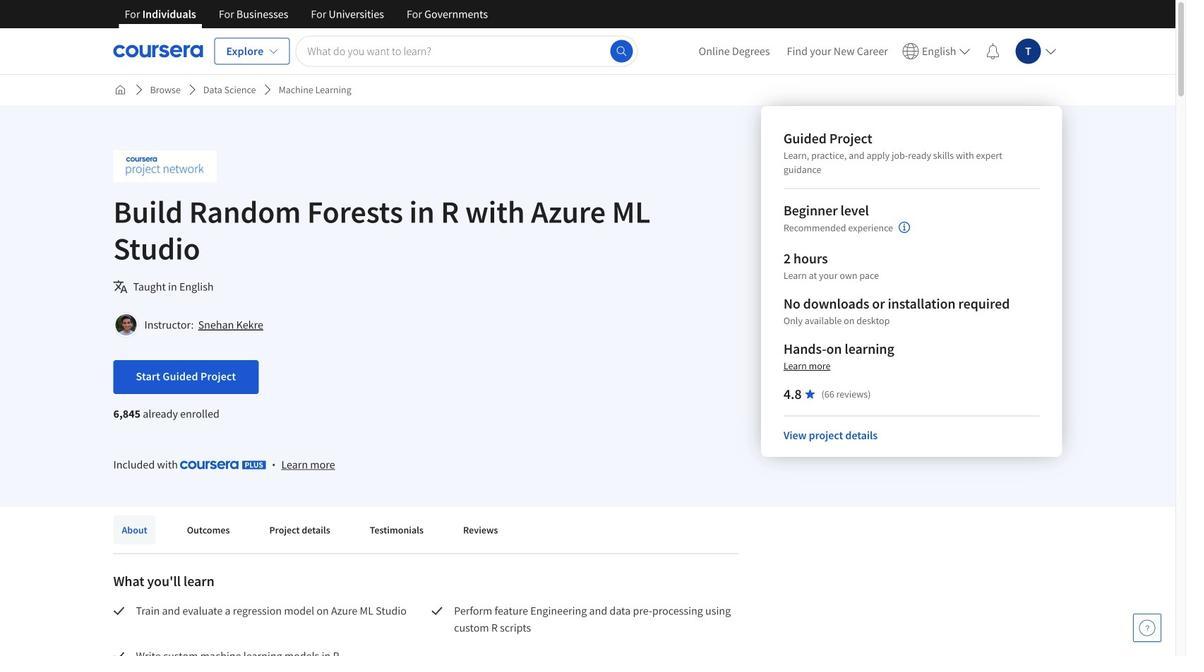 Task type: locate. For each thing, give the bounding box(es) containing it.
coursera project network image
[[113, 150, 217, 182]]

What do you want to learn? text field
[[295, 36, 638, 67]]

help center image
[[1139, 619, 1156, 636]]

snehan kekre image
[[115, 314, 137, 335]]

None search field
[[295, 36, 638, 67]]

banner navigation
[[113, 0, 499, 39]]

information about difficulty level pre-requisites. image
[[899, 222, 910, 233]]

home image
[[115, 84, 126, 95]]



Task type: describe. For each thing, give the bounding box(es) containing it.
coursera image
[[113, 40, 203, 62]]

coursera plus image
[[180, 461, 266, 469]]

learn more about hands-on learning element
[[784, 359, 831, 373]]



Task type: vqa. For each thing, say whether or not it's contained in the screenshot.
Snehan Kekre image
yes



